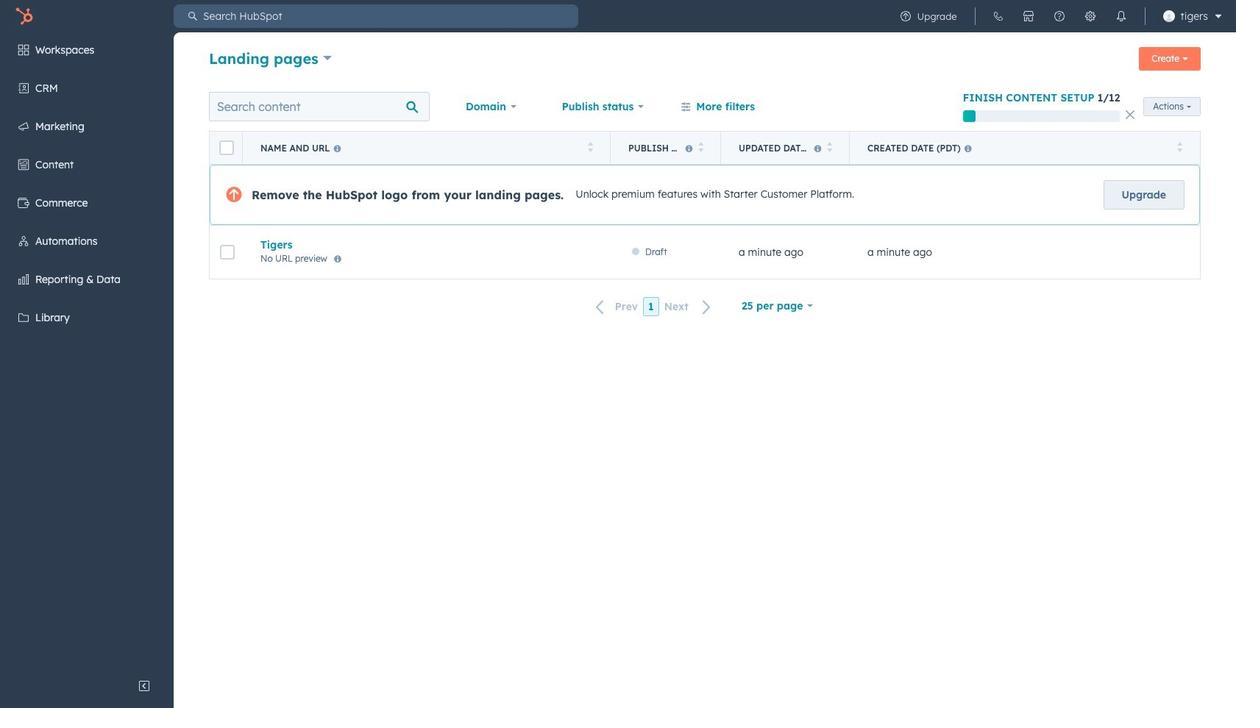 Task type: vqa. For each thing, say whether or not it's contained in the screenshot.
progress bar
yes



Task type: locate. For each thing, give the bounding box(es) containing it.
1 horizontal spatial menu
[[890, 0, 1228, 32]]

notifications image
[[1115, 10, 1127, 22]]

0 horizontal spatial press to sort. image
[[588, 142, 593, 152]]

Search HubSpot search field
[[197, 4, 578, 28]]

progress bar
[[963, 110, 976, 122]]

1 horizontal spatial press to sort. image
[[827, 142, 832, 152]]

2 horizontal spatial press to sort. image
[[1177, 142, 1183, 152]]

4 press to sort. element from the left
[[1177, 142, 1183, 154]]

2 press to sort. element from the left
[[698, 142, 704, 154]]

banner
[[209, 43, 1201, 77]]

pagination navigation
[[587, 297, 720, 317]]

marketplaces image
[[1023, 10, 1034, 22]]

1 press to sort. image from the left
[[588, 142, 593, 152]]

press to sort. element
[[588, 142, 593, 154], [698, 142, 704, 154], [827, 142, 832, 154], [1177, 142, 1183, 154]]

1 press to sort. element from the left
[[588, 142, 593, 154]]

press to sort. image
[[698, 142, 704, 152]]

press to sort. image
[[588, 142, 593, 152], [827, 142, 832, 152], [1177, 142, 1183, 152]]

help image
[[1054, 10, 1065, 22]]

menu
[[890, 0, 1228, 32], [0, 32, 174, 672]]



Task type: describe. For each thing, give the bounding box(es) containing it.
3 press to sort. element from the left
[[827, 142, 832, 154]]

0 horizontal spatial menu
[[0, 32, 174, 672]]

settings image
[[1084, 10, 1096, 22]]

3 press to sort. image from the left
[[1177, 142, 1183, 152]]

2 press to sort. image from the left
[[827, 142, 832, 152]]

close image
[[1126, 110, 1135, 119]]

Search content search field
[[209, 92, 430, 121]]

howard n/a image
[[1163, 10, 1175, 22]]



